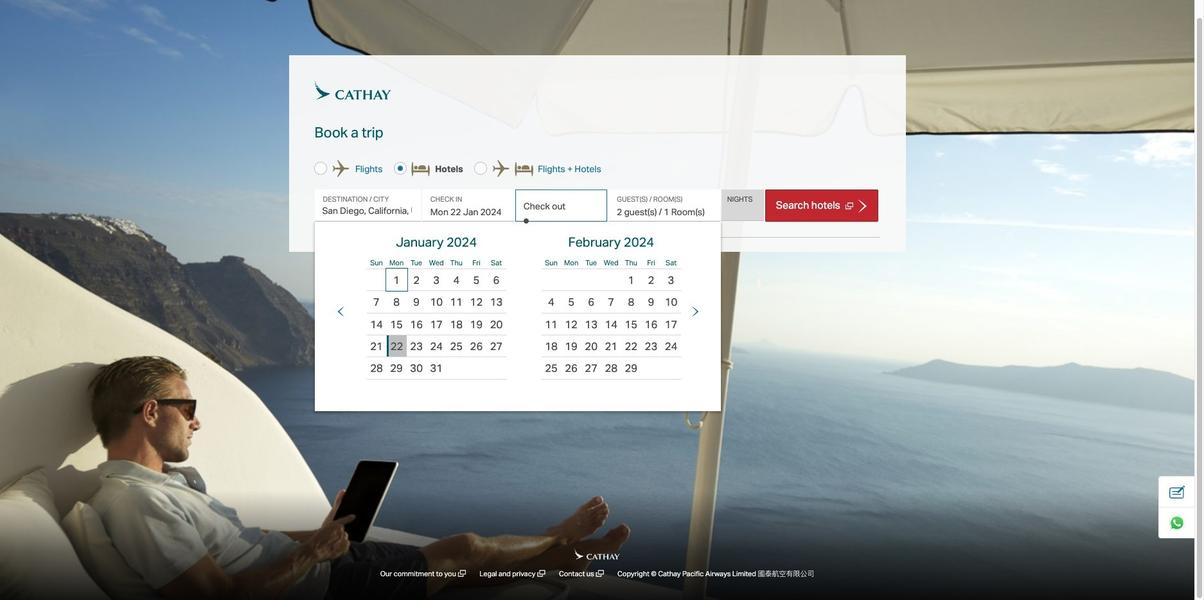 Task type: vqa. For each thing, say whether or not it's contained in the screenshot.
"Visit Cathay" image
yes



Task type: locate. For each thing, give the bounding box(es) containing it.
newpage image
[[846, 198, 853, 211], [456, 569, 468, 580], [536, 569, 547, 580], [594, 569, 606, 580]]

plane image
[[332, 160, 349, 177]]

feedback icon image
[[1169, 484, 1185, 500]]

None text field
[[722, 190, 764, 221]]

responsive_global_header_labels_logo image alt text image
[[315, 81, 392, 100]]

application
[[326, 222, 710, 380]]



Task type: describe. For each thing, give the bounding box(es) containing it.
Destination / city text field
[[315, 190, 421, 222]]

chatbot icon image
[[1169, 515, 1185, 530]]

bed image
[[515, 162, 533, 176]]

bed image
[[412, 162, 430, 176]]

visit cathay image
[[575, 549, 620, 560]]

plane image
[[493, 160, 509, 177]]



